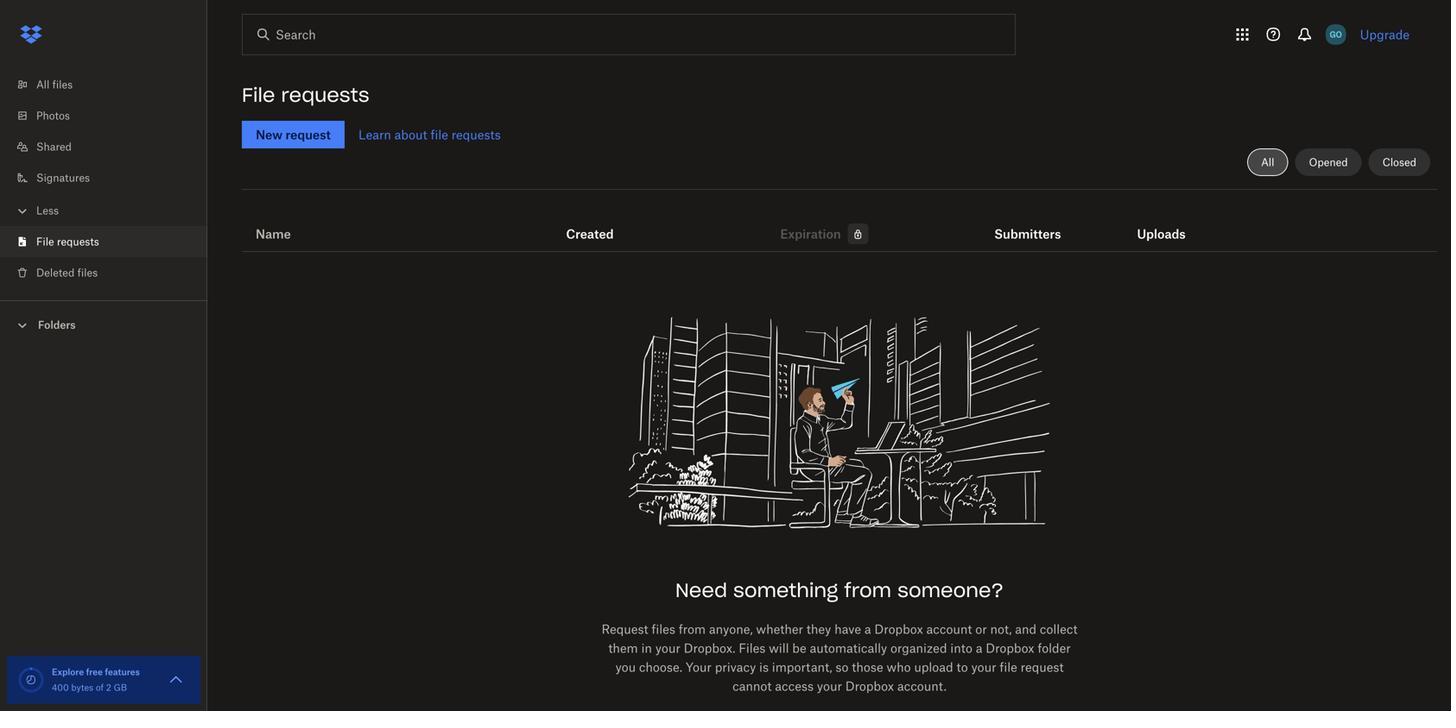 Task type: vqa. For each thing, say whether or not it's contained in the screenshot.
bottom requests
yes



Task type: locate. For each thing, give the bounding box(es) containing it.
or
[[975, 622, 987, 637]]

Search in folder "Dropbox" text field
[[276, 25, 980, 44]]

your
[[686, 660, 712, 675]]

opened
[[1309, 156, 1348, 169]]

file down less in the top left of the page
[[36, 235, 54, 248]]

name
[[256, 227, 291, 241]]

1 vertical spatial request
[[1021, 660, 1064, 675]]

request
[[285, 127, 331, 142], [1021, 660, 1064, 675]]

0 horizontal spatial a
[[865, 622, 871, 637]]

shared
[[36, 140, 72, 153]]

file requests up "deleted files" at the top
[[36, 235, 99, 248]]

1 horizontal spatial request
[[1021, 660, 1064, 675]]

from up have
[[844, 579, 891, 603]]

go button
[[1322, 21, 1350, 48]]

all inside button
[[1261, 156, 1274, 169]]

all left opened
[[1261, 156, 1274, 169]]

2
[[106, 683, 111, 694]]

dropbox image
[[14, 17, 48, 52]]

0 vertical spatial request
[[285, 127, 331, 142]]

file down the not,
[[1000, 660, 1017, 675]]

deleted
[[36, 266, 75, 279]]

upgrade
[[1360, 27, 1410, 42]]

1 vertical spatial from
[[679, 622, 706, 637]]

all button
[[1247, 149, 1288, 176]]

explore free features 400 bytes of 2 gb
[[52, 667, 140, 694]]

features
[[105, 667, 140, 678]]

request right new at the top of page
[[285, 127, 331, 142]]

files inside all files link
[[52, 78, 73, 91]]

1 horizontal spatial file requests
[[242, 83, 369, 107]]

0 vertical spatial file requests
[[242, 83, 369, 107]]

request
[[602, 622, 648, 637]]

files for all
[[52, 78, 73, 91]]

new
[[256, 127, 283, 142]]

file
[[242, 83, 275, 107], [36, 235, 54, 248]]

a right into at the right
[[976, 641, 982, 656]]

upload
[[914, 660, 953, 675]]

created button
[[566, 224, 614, 244]]

file up new at the top of page
[[242, 83, 275, 107]]

1 horizontal spatial requests
[[281, 83, 369, 107]]

folders
[[38, 319, 76, 332]]

files for deleted
[[77, 266, 98, 279]]

request down folder
[[1021, 660, 1064, 675]]

list containing all files
[[0, 59, 207, 301]]

0 horizontal spatial column header
[[994, 203, 1063, 244]]

0 vertical spatial from
[[844, 579, 891, 603]]

access
[[775, 679, 814, 694]]

new request
[[256, 127, 331, 142]]

0 horizontal spatial your
[[655, 641, 681, 656]]

files right 'deleted'
[[77, 266, 98, 279]]

those
[[852, 660, 883, 675]]

1 horizontal spatial your
[[817, 679, 842, 694]]

1 horizontal spatial file
[[1000, 660, 1017, 675]]

important,
[[772, 660, 832, 675]]

file
[[431, 127, 448, 142], [1000, 660, 1017, 675]]

0 horizontal spatial file
[[431, 127, 448, 142]]

dropbox down the "those"
[[845, 679, 894, 694]]

0 horizontal spatial from
[[679, 622, 706, 637]]

to
[[957, 660, 968, 675]]

0 vertical spatial file
[[431, 127, 448, 142]]

all files
[[36, 78, 73, 91]]

file right about
[[431, 127, 448, 142]]

files up in
[[652, 622, 675, 637]]

1 vertical spatial requests
[[451, 127, 501, 142]]

column header
[[994, 203, 1063, 244], [1137, 203, 1206, 244]]

2 vertical spatial your
[[817, 679, 842, 694]]

1 horizontal spatial all
[[1261, 156, 1274, 169]]

files up photos
[[52, 78, 73, 91]]

0 vertical spatial all
[[36, 78, 49, 91]]

2 horizontal spatial requests
[[451, 127, 501, 142]]

1 horizontal spatial column header
[[1137, 203, 1206, 244]]

1 vertical spatial file
[[36, 235, 54, 248]]

new request button
[[242, 121, 345, 149]]

who
[[887, 660, 911, 675]]

dropbox
[[874, 622, 923, 637], [986, 641, 1034, 656], [845, 679, 894, 694]]

1 vertical spatial file
[[1000, 660, 1017, 675]]

something
[[733, 579, 838, 603]]

requests up new request
[[281, 83, 369, 107]]

1 vertical spatial file requests
[[36, 235, 99, 248]]

from
[[844, 579, 891, 603], [679, 622, 706, 637]]

dropbox up 'organized'
[[874, 622, 923, 637]]

2 horizontal spatial files
[[652, 622, 675, 637]]

0 horizontal spatial file requests
[[36, 235, 99, 248]]

list
[[0, 59, 207, 301]]

all for all
[[1261, 156, 1274, 169]]

less image
[[14, 203, 31, 220]]

1 vertical spatial files
[[77, 266, 98, 279]]

requests right about
[[451, 127, 501, 142]]

0 vertical spatial dropbox
[[874, 622, 923, 637]]

organized
[[891, 641, 947, 656]]

file requests up new request
[[242, 83, 369, 107]]

row containing name
[[242, 196, 1437, 252]]

file requests
[[242, 83, 369, 107], [36, 235, 99, 248]]

1 horizontal spatial from
[[844, 579, 891, 603]]

your
[[655, 641, 681, 656], [971, 660, 996, 675], [817, 679, 842, 694]]

files for request
[[652, 622, 675, 637]]

collect
[[1040, 622, 1078, 637]]

1 vertical spatial a
[[976, 641, 982, 656]]

your down the so
[[817, 679, 842, 694]]

1 vertical spatial all
[[1261, 156, 1274, 169]]

from inside request files from anyone, whether they have a dropbox account or not, and collect them in your dropbox. files will be automatically organized into a dropbox folder you choose. your privacy is important, so those who upload to your file request cannot access your dropbox account.
[[679, 622, 706, 637]]

requests
[[281, 83, 369, 107], [451, 127, 501, 142], [57, 235, 99, 248]]

0 vertical spatial files
[[52, 78, 73, 91]]

row
[[242, 196, 1437, 252]]

0 horizontal spatial file
[[36, 235, 54, 248]]

choose.
[[639, 660, 682, 675]]

2 horizontal spatial your
[[971, 660, 996, 675]]

upgrade link
[[1360, 27, 1410, 42]]

1 horizontal spatial a
[[976, 641, 982, 656]]

0 horizontal spatial request
[[285, 127, 331, 142]]

1 horizontal spatial files
[[77, 266, 98, 279]]

be
[[792, 641, 806, 656]]

your right to
[[971, 660, 996, 675]]

files inside request files from anyone, whether they have a dropbox account or not, and collect them in your dropbox. files will be automatically organized into a dropbox folder you choose. your privacy is important, so those who upload to your file request cannot access your dropbox account.
[[652, 622, 675, 637]]

explore
[[52, 667, 84, 678]]

files inside deleted files link
[[77, 266, 98, 279]]

1 horizontal spatial file
[[242, 83, 275, 107]]

of
[[96, 683, 104, 694]]

them
[[608, 641, 638, 656]]

0 horizontal spatial files
[[52, 78, 73, 91]]

files
[[52, 78, 73, 91], [77, 266, 98, 279], [652, 622, 675, 637]]

from up dropbox.
[[679, 622, 706, 637]]

all up photos
[[36, 78, 49, 91]]

request inside request files from anyone, whether they have a dropbox account or not, and collect them in your dropbox. files will be automatically organized into a dropbox folder you choose. your privacy is important, so those who upload to your file request cannot access your dropbox account.
[[1021, 660, 1064, 675]]

about
[[394, 127, 427, 142]]

0 horizontal spatial requests
[[57, 235, 99, 248]]

2 vertical spatial requests
[[57, 235, 99, 248]]

a right have
[[865, 622, 871, 637]]

dropbox down the not,
[[986, 641, 1034, 656]]

requests up "deleted files" at the top
[[57, 235, 99, 248]]

a
[[865, 622, 871, 637], [976, 641, 982, 656]]

learn
[[358, 127, 391, 142]]

account.
[[897, 679, 947, 694]]

signatures
[[36, 171, 90, 184]]

your up choose.
[[655, 641, 681, 656]]

2 vertical spatial files
[[652, 622, 675, 637]]

so
[[836, 660, 849, 675]]

signatures link
[[14, 162, 207, 193]]

0 horizontal spatial all
[[36, 78, 49, 91]]

they
[[807, 622, 831, 637]]

all
[[36, 78, 49, 91], [1261, 156, 1274, 169]]



Task type: describe. For each thing, give the bounding box(es) containing it.
1 vertical spatial dropbox
[[986, 641, 1034, 656]]

closed button
[[1369, 149, 1430, 176]]

deleted files
[[36, 266, 98, 279]]

learn about file requests link
[[358, 127, 501, 142]]

from for someone?
[[844, 579, 891, 603]]

file requests list item
[[0, 226, 207, 257]]

not,
[[990, 622, 1012, 637]]

files
[[739, 641, 766, 656]]

and
[[1015, 622, 1037, 637]]

into
[[950, 641, 972, 656]]

shared link
[[14, 131, 207, 162]]

0 vertical spatial a
[[865, 622, 871, 637]]

free
[[86, 667, 103, 678]]

bytes
[[71, 683, 93, 694]]

is
[[759, 660, 769, 675]]

from for anyone,
[[679, 622, 706, 637]]

photos link
[[14, 100, 207, 131]]

less
[[36, 204, 59, 217]]

quota usage element
[[17, 667, 45, 694]]

0 vertical spatial your
[[655, 641, 681, 656]]

need
[[675, 579, 727, 603]]

file requests inside file requests link
[[36, 235, 99, 248]]

anyone,
[[709, 622, 753, 637]]

have
[[834, 622, 861, 637]]

file inside request files from anyone, whether they have a dropbox account or not, and collect them in your dropbox. files will be automatically organized into a dropbox folder you choose. your privacy is important, so those who upload to your file request cannot access your dropbox account.
[[1000, 660, 1017, 675]]

created
[[566, 227, 614, 241]]

file requests link
[[14, 226, 207, 257]]

1 vertical spatial your
[[971, 660, 996, 675]]

deleted files link
[[14, 257, 207, 288]]

you
[[615, 660, 636, 675]]

account
[[926, 622, 972, 637]]

need something from someone?
[[675, 579, 1004, 603]]

dropbox.
[[684, 641, 735, 656]]

cannot
[[733, 679, 772, 694]]

someone?
[[898, 579, 1004, 603]]

in
[[641, 641, 652, 656]]

file inside list item
[[36, 235, 54, 248]]

0 vertical spatial file
[[242, 83, 275, 107]]

pro trial element
[[841, 224, 869, 244]]

opened button
[[1295, 149, 1362, 176]]

whether
[[756, 622, 803, 637]]

photos
[[36, 109, 70, 122]]

request files from anyone, whether they have a dropbox account or not, and collect them in your dropbox. files will be automatically organized into a dropbox folder you choose. your privacy is important, so those who upload to your file request cannot access your dropbox account.
[[602, 622, 1078, 694]]

learn about file requests
[[358, 127, 501, 142]]

will
[[769, 641, 789, 656]]

privacy
[[715, 660, 756, 675]]

all for all files
[[36, 78, 49, 91]]

folder
[[1038, 641, 1071, 656]]

closed
[[1383, 156, 1417, 169]]

2 column header from the left
[[1137, 203, 1206, 244]]

0 vertical spatial requests
[[281, 83, 369, 107]]

1 column header from the left
[[994, 203, 1063, 244]]

folders button
[[0, 312, 207, 337]]

requests inside list item
[[57, 235, 99, 248]]

2 vertical spatial dropbox
[[845, 679, 894, 694]]

automatically
[[810, 641, 887, 656]]

request inside button
[[285, 127, 331, 142]]

go
[[1330, 29, 1342, 40]]

gb
[[114, 683, 127, 694]]

all files link
[[14, 69, 207, 100]]

400
[[52, 683, 69, 694]]



